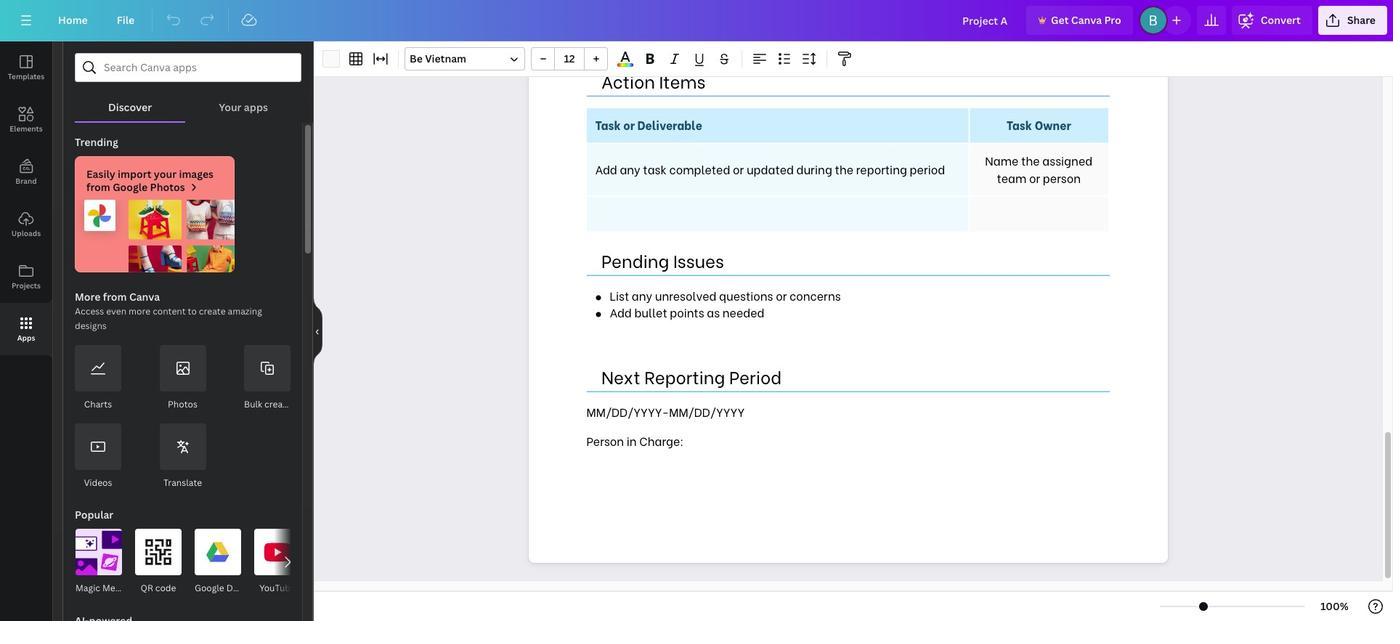 Task type: vqa. For each thing, say whether or not it's contained in the screenshot.
TEAM 1 element
no



Task type: describe. For each thing, give the bounding box(es) containing it.
person in charge:
[[587, 432, 686, 449]]

google inside easily import your images from google photos
[[113, 180, 148, 194]]

code
[[155, 582, 176, 594]]

share
[[1348, 13, 1376, 27]]

easily
[[86, 167, 115, 181]]

your apps
[[219, 100, 268, 114]]

create inside more from canva access even more content to create amazing designs
[[199, 305, 226, 318]]

videos
[[84, 477, 112, 489]]

photos inside the more from canva 'element'
[[168, 398, 198, 411]]

Design title text field
[[951, 6, 1021, 35]]

to
[[188, 305, 197, 318]]

1 horizontal spatial google
[[195, 582, 224, 594]]

brand button
[[0, 146, 52, 198]]

discover button
[[75, 82, 185, 121]]

brand
[[15, 176, 37, 186]]

youtube
[[260, 582, 296, 594]]

or
[[776, 287, 787, 304]]

get
[[1051, 13, 1069, 27]]

apps
[[17, 333, 35, 343]]

– – number field
[[559, 52, 580, 65]]

mm/dd/yyyy
[[669, 403, 745, 420]]

convert
[[1261, 13, 1301, 27]]

elements button
[[0, 94, 52, 146]]

home
[[58, 13, 88, 27]]

be
[[410, 52, 423, 65]]

unresolved
[[655, 287, 717, 304]]

the google photos logo is positioned on the left side. to the right of the logo, there is a grid containing four images. these images display colorful shoes, shirts, or chairs. image
[[75, 200, 235, 272]]

concerns
[[790, 287, 841, 304]]

bulk create
[[244, 398, 291, 411]]

access
[[75, 305, 104, 318]]

uploads
[[12, 228, 41, 238]]

google drive
[[195, 582, 249, 594]]

hide image
[[313, 296, 323, 366]]

media
[[102, 582, 128, 594]]

projects button
[[0, 251, 52, 303]]

discover
[[108, 100, 152, 114]]

as
[[707, 304, 720, 320]]

get canva pro
[[1051, 13, 1122, 27]]

Search Canva apps search field
[[104, 54, 272, 81]]

content
[[153, 305, 186, 318]]

person
[[587, 432, 624, 449]]

qr
[[141, 582, 153, 594]]

more
[[75, 290, 101, 304]]

drive
[[226, 582, 249, 594]]

apps
[[244, 100, 268, 114]]

side panel tab list
[[0, 41, 52, 355]]

trending
[[75, 135, 118, 149]]

none text field containing list any unresolved questions or concerns
[[529, 0, 1168, 563]]

#fafafa image
[[323, 50, 340, 68]]

easily import your images from google photos
[[86, 167, 214, 194]]

vietnam
[[425, 52, 467, 65]]

share button
[[1319, 6, 1388, 35]]

bulk
[[244, 398, 262, 411]]

main menu bar
[[0, 0, 1394, 41]]

your
[[219, 100, 242, 114]]

create inside the more from canva 'element'
[[265, 398, 291, 411]]

100% button
[[1312, 595, 1359, 618]]

your apps button
[[185, 82, 302, 121]]

list
[[610, 287, 629, 304]]



Task type: locate. For each thing, give the bounding box(es) containing it.
points
[[670, 304, 704, 320]]

photos
[[150, 180, 185, 194], [168, 398, 198, 411]]

1 horizontal spatial create
[[265, 398, 291, 411]]

elements
[[10, 124, 43, 134]]

amazing
[[228, 305, 262, 318]]

create right to
[[199, 305, 226, 318]]

from up even
[[103, 290, 127, 304]]

100%
[[1321, 599, 1349, 613]]

create
[[199, 305, 226, 318], [265, 398, 291, 411]]

0 horizontal spatial create
[[199, 305, 226, 318]]

google left your at top
[[113, 180, 148, 194]]

be vietnam button
[[405, 47, 525, 70]]

1 horizontal spatial canva
[[1072, 13, 1102, 27]]

templates button
[[0, 41, 52, 94]]

popular
[[75, 508, 114, 522]]

in
[[627, 432, 637, 449]]

designs
[[75, 320, 107, 332]]

canva
[[1072, 13, 1102, 27], [129, 290, 160, 304]]

more
[[129, 305, 151, 318]]

be vietnam
[[410, 52, 467, 65]]

projects
[[12, 280, 41, 291]]

mm/dd/yyyy-
[[587, 403, 669, 420]]

even
[[106, 305, 127, 318]]

None text field
[[529, 0, 1168, 563]]

0 horizontal spatial canva
[[129, 290, 160, 304]]

add
[[610, 304, 632, 320]]

0 vertical spatial photos
[[150, 180, 185, 194]]

from inside easily import your images from google photos
[[86, 180, 110, 194]]

0 vertical spatial canva
[[1072, 13, 1102, 27]]

1 vertical spatial from
[[103, 290, 127, 304]]

magic
[[76, 582, 100, 594]]

pro
[[1105, 13, 1122, 27]]

from left import
[[86, 180, 110, 194]]

0 horizontal spatial google
[[113, 180, 148, 194]]

charge:
[[640, 432, 684, 449]]

magic media
[[76, 582, 128, 594]]

canva inside more from canva access even more content to create amazing designs
[[129, 290, 160, 304]]

group
[[531, 47, 608, 70]]

canva up more
[[129, 290, 160, 304]]

bullet
[[635, 304, 668, 320]]

google
[[113, 180, 148, 194], [195, 582, 224, 594]]

canva left pro
[[1072, 13, 1102, 27]]

charts
[[84, 398, 112, 411]]

file
[[117, 13, 135, 27]]

templates
[[8, 71, 44, 81]]

your
[[154, 167, 177, 181]]

more from canva element
[[75, 345, 291, 490]]

from
[[86, 180, 110, 194], [103, 290, 127, 304]]

needed
[[723, 304, 765, 320]]

images
[[179, 167, 214, 181]]

1 vertical spatial canva
[[129, 290, 160, 304]]

any
[[632, 287, 653, 304]]

from inside more from canva access even more content to create amazing designs
[[103, 290, 127, 304]]

photos up "the google photos logo is positioned on the left side. to the right of the logo, there is a grid containing four images. these images display colorful shoes, shirts, or chairs."
[[150, 180, 185, 194]]

photos left bulk
[[168, 398, 198, 411]]

1 vertical spatial google
[[195, 582, 224, 594]]

photos inside easily import your images from google photos
[[150, 180, 185, 194]]

convert button
[[1232, 6, 1313, 35]]

apps button
[[0, 303, 52, 355]]

0 vertical spatial create
[[199, 305, 226, 318]]

1 vertical spatial photos
[[168, 398, 198, 411]]

file button
[[105, 6, 146, 35]]

uploads button
[[0, 198, 52, 251]]

0 vertical spatial from
[[86, 180, 110, 194]]

canva inside 'button'
[[1072, 13, 1102, 27]]

create right bulk
[[265, 398, 291, 411]]

list any unresolved questions or concerns add bullet points as needed
[[610, 287, 841, 320]]

questions
[[719, 287, 773, 304]]

mm/dd/yyyy-mm/dd/yyyy
[[587, 403, 745, 420]]

1 vertical spatial create
[[265, 398, 291, 411]]

0 vertical spatial google
[[113, 180, 148, 194]]

color range image
[[618, 63, 633, 67]]

qr code
[[141, 582, 176, 594]]

get canva pro button
[[1027, 6, 1133, 35]]

more from canva access even more content to create amazing designs
[[75, 290, 262, 332]]

home link
[[47, 6, 99, 35]]

import
[[118, 167, 152, 181]]

google left drive
[[195, 582, 224, 594]]

translate
[[163, 477, 202, 489]]



